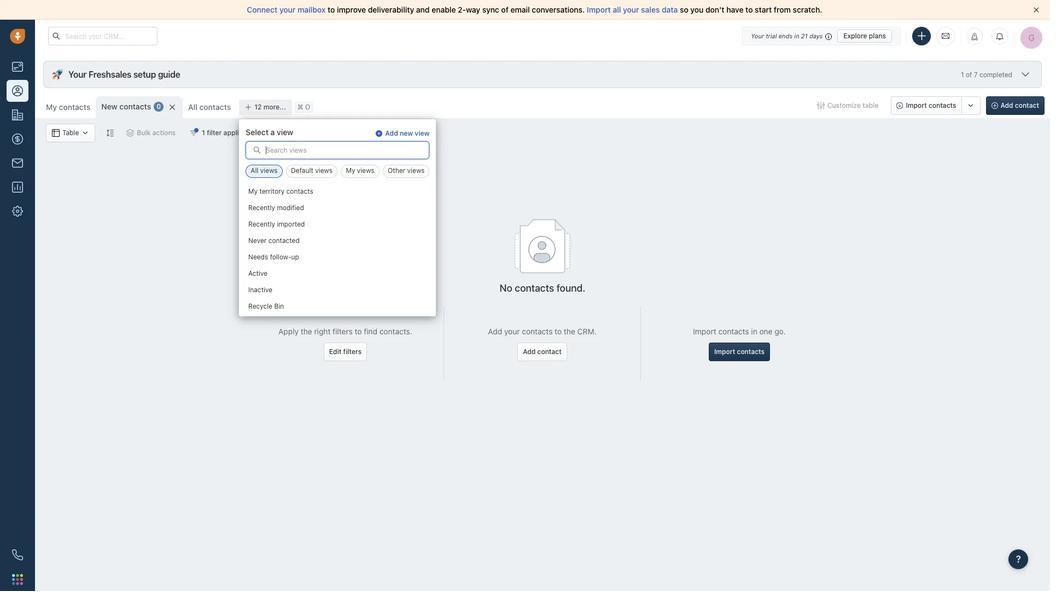 Task type: vqa. For each thing, say whether or not it's contained in the screenshot.
'Click' associated with 39
no



Task type: locate. For each thing, give the bounding box(es) containing it.
recently down territory
[[249, 204, 275, 212]]

views up territory
[[260, 167, 278, 175]]

container_wx8msf4aqz5i3rn1 image left filter at the left of page
[[190, 129, 198, 137]]

12
[[255, 103, 262, 111]]

new contacts 0
[[101, 102, 161, 111]]

in
[[795, 32, 800, 39], [752, 327, 758, 336]]

1 filter applied button
[[183, 124, 254, 142]]

conversations.
[[532, 5, 585, 14]]

all for all views
[[251, 167, 259, 175]]

your for add your contacts to the crm.
[[505, 327, 520, 336]]

up
[[292, 253, 299, 261]]

views inside my views button
[[357, 167, 375, 175]]

your right all
[[623, 5, 640, 14]]

of right sync
[[502, 5, 509, 14]]

all contacts button
[[183, 96, 237, 118], [188, 102, 231, 112]]

enable
[[432, 5, 456, 14]]

add contact down completed
[[1001, 101, 1040, 109]]

views right the other
[[408, 167, 425, 175]]

0 horizontal spatial import contacts
[[715, 347, 765, 356]]

views inside default views button
[[315, 167, 333, 175]]

1 horizontal spatial 1
[[962, 70, 965, 79]]

container_wx8msf4aqz5i3rn1 image left the table in the top left of the page
[[52, 129, 60, 137]]

your freshsales setup guide
[[68, 70, 180, 79]]

0 horizontal spatial your
[[280, 5, 296, 14]]

your
[[280, 5, 296, 14], [623, 5, 640, 14], [505, 327, 520, 336]]

your down no
[[505, 327, 520, 336]]

the left right
[[301, 327, 312, 336]]

sales
[[642, 5, 660, 14]]

completed
[[980, 70, 1013, 79]]

views left the other
[[357, 167, 375, 175]]

1 recently from the top
[[249, 204, 275, 212]]

my
[[46, 102, 57, 112], [346, 167, 355, 175], [249, 187, 258, 196]]

0 vertical spatial all
[[188, 102, 198, 112]]

0 vertical spatial your
[[752, 32, 765, 39]]

1 horizontal spatial my
[[249, 187, 258, 196]]

0 horizontal spatial in
[[752, 327, 758, 336]]

1 vertical spatial add contact
[[523, 347, 562, 356]]

my for my contacts
[[46, 102, 57, 112]]

search image
[[254, 146, 261, 154]]

1 for 1 filter applied
[[202, 129, 205, 137]]

table
[[62, 129, 79, 137]]

view for select a view
[[277, 128, 294, 137]]

1 horizontal spatial import contacts button
[[892, 96, 962, 115]]

0 horizontal spatial contact
[[538, 347, 562, 356]]

⌘ o
[[298, 103, 311, 111]]

1 horizontal spatial the
[[564, 327, 576, 336]]

0 horizontal spatial add contact button
[[518, 343, 567, 361]]

1 vertical spatial all
[[251, 167, 259, 175]]

right
[[314, 327, 331, 336]]

0 vertical spatial my
[[46, 102, 57, 112]]

add contact down add your contacts to the crm.
[[523, 347, 562, 356]]

freshworks switcher image
[[12, 574, 23, 585]]

2 horizontal spatial your
[[623, 5, 640, 14]]

add down add your contacts to the crm.
[[523, 347, 536, 356]]

views inside all views button
[[260, 167, 278, 175]]

0 horizontal spatial import contacts button
[[709, 343, 771, 361]]

filters right "edit"
[[344, 347, 362, 356]]

views
[[260, 167, 278, 175], [315, 167, 333, 175], [357, 167, 375, 175], [408, 167, 425, 175]]

phone image
[[12, 550, 23, 560]]

container_wx8msf4aqz5i3rn1 image for "table" popup button
[[52, 129, 60, 137]]

import inside group
[[907, 101, 928, 109]]

recently imported
[[249, 220, 305, 228]]

my contacts
[[46, 102, 91, 112]]

to left crm.
[[555, 327, 562, 336]]

in left 21
[[795, 32, 800, 39]]

0 vertical spatial filters
[[333, 327, 353, 336]]

1 horizontal spatial view
[[415, 129, 430, 137]]

start
[[755, 5, 772, 14]]

import contacts group
[[892, 96, 981, 115]]

add down no
[[488, 327, 503, 336]]

from
[[774, 5, 791, 14]]

recently
[[249, 204, 275, 212], [249, 220, 275, 228]]

of left 7
[[967, 70, 973, 79]]

add contact button down add your contacts to the crm.
[[518, 343, 567, 361]]

all inside button
[[251, 167, 259, 175]]

import contacts in one go.
[[694, 327, 786, 336]]

0 vertical spatial import contacts
[[907, 101, 957, 109]]

o
[[305, 103, 311, 111]]

1 horizontal spatial in
[[795, 32, 800, 39]]

1 horizontal spatial import contacts
[[907, 101, 957, 109]]

4 views from the left
[[408, 167, 425, 175]]

container_wx8msf4aqz5i3rn1 image inside 1 filter applied button
[[190, 129, 198, 137]]

views inside other views button
[[408, 167, 425, 175]]

1 views from the left
[[260, 167, 278, 175]]

view right new
[[415, 129, 430, 137]]

to left find
[[355, 327, 362, 336]]

add
[[1001, 101, 1014, 109], [385, 129, 398, 137], [488, 327, 503, 336], [523, 347, 536, 356]]

filters inside button
[[344, 347, 362, 356]]

container_wx8msf4aqz5i3rn1 image for 1 filter applied button
[[190, 129, 198, 137]]

add contact button down completed
[[987, 96, 1045, 115]]

add your contacts to the crm.
[[488, 327, 597, 336]]

all views
[[251, 167, 278, 175]]

1 horizontal spatial your
[[752, 32, 765, 39]]

filters right right
[[333, 327, 353, 336]]

1 vertical spatial filters
[[344, 347, 362, 356]]

all for all contacts
[[188, 102, 198, 112]]

0 vertical spatial 1
[[962, 70, 965, 79]]

email image
[[942, 31, 950, 41]]

0 horizontal spatial of
[[502, 5, 509, 14]]

1 inside button
[[202, 129, 205, 137]]

filters
[[333, 327, 353, 336], [344, 347, 362, 356]]

your left the mailbox
[[280, 5, 296, 14]]

connect your mailbox link
[[247, 5, 328, 14]]

0 horizontal spatial your
[[68, 70, 87, 79]]

scratch.
[[793, 5, 823, 14]]

actions
[[153, 129, 176, 137]]

my territory contacts
[[249, 187, 314, 196]]

1 vertical spatial 1
[[202, 129, 205, 137]]

0 vertical spatial import contacts button
[[892, 96, 962, 115]]

1 horizontal spatial contact
[[1016, 101, 1040, 109]]

no contacts found.
[[500, 282, 586, 294]]

3 container_wx8msf4aqz5i3rn1 image from the left
[[127, 129, 134, 137]]

1 horizontal spatial add contact
[[1001, 101, 1040, 109]]

recently up never
[[249, 220, 275, 228]]

and
[[416, 5, 430, 14]]

my for my territory contacts
[[249, 187, 258, 196]]

my inside button
[[346, 167, 355, 175]]

way
[[466, 5, 481, 14]]

your for connect your mailbox to improve deliverability and enable 2-way sync of email conversations. import all your sales data so you don't have to start from scratch.
[[280, 5, 296, 14]]

follow-
[[270, 253, 292, 261]]

setup
[[133, 70, 156, 79]]

mailbox
[[298, 5, 326, 14]]

my up "table" popup button
[[46, 102, 57, 112]]

the left crm.
[[564, 327, 576, 336]]

Search views search field
[[246, 142, 429, 159]]

0 horizontal spatial the
[[301, 327, 312, 336]]

1 left filter at the left of page
[[202, 129, 205, 137]]

table button
[[46, 124, 95, 142]]

0 vertical spatial contact
[[1016, 101, 1040, 109]]

views right default
[[315, 167, 333, 175]]

all right 0
[[188, 102, 198, 112]]

guide
[[158, 70, 180, 79]]

add contact button
[[987, 96, 1045, 115], [518, 343, 567, 361]]

container_wx8msf4aqz5i3rn1 image inside bulk actions button
[[127, 129, 134, 137]]

2 vertical spatial my
[[249, 187, 258, 196]]

0 horizontal spatial view
[[277, 128, 294, 137]]

view right a
[[277, 128, 294, 137]]

my left territory
[[249, 187, 258, 196]]

2 horizontal spatial my
[[346, 167, 355, 175]]

don't
[[706, 5, 725, 14]]

freshsales
[[89, 70, 131, 79]]

1 vertical spatial import contacts
[[715, 347, 765, 356]]

your left trial
[[752, 32, 765, 39]]

1 horizontal spatial your
[[505, 327, 520, 336]]

explore plans
[[844, 31, 887, 40]]

1 vertical spatial add contact button
[[518, 343, 567, 361]]

container_wx8msf4aqz5i3rn1 image right the table in the top left of the page
[[82, 129, 89, 137]]

0 horizontal spatial all
[[188, 102, 198, 112]]

in left the one
[[752, 327, 758, 336]]

edit filters
[[329, 347, 362, 356]]

0 vertical spatial recently
[[249, 204, 275, 212]]

all
[[188, 102, 198, 112], [251, 167, 259, 175]]

contact
[[1016, 101, 1040, 109], [538, 347, 562, 356]]

active
[[249, 270, 268, 278]]

to
[[328, 5, 335, 14], [746, 5, 753, 14], [355, 327, 362, 336], [555, 327, 562, 336]]

1 vertical spatial my
[[346, 167, 355, 175]]

container_wx8msf4aqz5i3rn1 image left bulk
[[127, 129, 134, 137]]

your left freshsales
[[68, 70, 87, 79]]

sync
[[483, 5, 500, 14]]

my down search views search box
[[346, 167, 355, 175]]

your for your freshsales setup guide
[[68, 70, 87, 79]]

1 for 1 of 7 completed
[[962, 70, 965, 79]]

0 horizontal spatial my
[[46, 102, 57, 112]]

contacts inside group
[[929, 101, 957, 109]]

2 views from the left
[[315, 167, 333, 175]]

apply
[[279, 327, 299, 336]]

1
[[962, 70, 965, 79], [202, 129, 205, 137]]

your trial ends in 21 days
[[752, 32, 823, 39]]

2 recently from the top
[[249, 220, 275, 228]]

1 vertical spatial recently
[[249, 220, 275, 228]]

all down 'search' image
[[251, 167, 259, 175]]

import
[[587, 5, 611, 14], [907, 101, 928, 109], [694, 327, 717, 336], [715, 347, 736, 356]]

1 left 7
[[962, 70, 965, 79]]

new
[[101, 102, 118, 111]]

edit filters button
[[324, 343, 367, 361]]

1 vertical spatial your
[[68, 70, 87, 79]]

1 horizontal spatial add contact button
[[987, 96, 1045, 115]]

1 container_wx8msf4aqz5i3rn1 image from the left
[[52, 129, 60, 137]]

new
[[400, 129, 413, 137]]

3 views from the left
[[357, 167, 375, 175]]

1 vertical spatial in
[[752, 327, 758, 336]]

1 horizontal spatial all
[[251, 167, 259, 175]]

4 container_wx8msf4aqz5i3rn1 image from the left
[[190, 129, 198, 137]]

other
[[388, 167, 406, 175]]

container_wx8msf4aqz5i3rn1 image
[[52, 129, 60, 137], [82, 129, 89, 137], [127, 129, 134, 137], [190, 129, 198, 137]]

bin
[[275, 302, 284, 311]]

phone element
[[7, 544, 28, 566]]

0 horizontal spatial 1
[[202, 129, 205, 137]]

12 more... button
[[239, 100, 292, 115]]

1 horizontal spatial of
[[967, 70, 973, 79]]

0 horizontal spatial add contact
[[523, 347, 562, 356]]

the
[[301, 327, 312, 336], [564, 327, 576, 336]]

my contacts button
[[41, 96, 96, 118], [46, 102, 91, 112]]



Task type: describe. For each thing, give the bounding box(es) containing it.
trial
[[766, 32, 777, 39]]

so
[[680, 5, 689, 14]]

data
[[662, 5, 678, 14]]

views for other views
[[408, 167, 425, 175]]

1 the from the left
[[301, 327, 312, 336]]

contacts.
[[380, 327, 413, 336]]

modified
[[277, 204, 304, 212]]

crm.
[[578, 327, 597, 336]]

12 more...
[[255, 103, 286, 111]]

0 vertical spatial in
[[795, 32, 800, 39]]

edit
[[329, 347, 342, 356]]

customize table
[[828, 101, 879, 109]]

other views
[[388, 167, 425, 175]]

0 vertical spatial add contact
[[1001, 101, 1040, 109]]

recently for recently imported
[[249, 220, 275, 228]]

views for my views
[[357, 167, 375, 175]]

bulk
[[137, 129, 151, 137]]

improve
[[337, 5, 366, 14]]

other views button
[[383, 165, 430, 178]]

recycle bin
[[249, 302, 284, 311]]

territory
[[260, 187, 285, 196]]

one
[[760, 327, 773, 336]]

my views button
[[341, 165, 380, 178]]

go.
[[775, 327, 786, 336]]

all contacts
[[188, 102, 231, 112]]

you
[[691, 5, 704, 14]]

needs
[[249, 253, 269, 261]]

never contacted
[[249, 237, 300, 245]]

select
[[246, 128, 269, 137]]

2 container_wx8msf4aqz5i3rn1 image from the left
[[82, 129, 89, 137]]

deliverability
[[368, 5, 414, 14]]

apply the right filters to find contacts.
[[279, 327, 413, 336]]

explore plans link
[[838, 29, 893, 42]]

add left new
[[385, 129, 398, 137]]

default
[[291, 167, 314, 175]]

your for your trial ends in 21 days
[[752, 32, 765, 39]]

plans
[[870, 31, 887, 40]]

never
[[249, 237, 267, 245]]

customize
[[828, 101, 861, 109]]

container_wx8msf4aqz5i3rn1 image for bulk actions button
[[127, 129, 134, 137]]

0
[[157, 103, 161, 111]]

found.
[[557, 282, 586, 294]]

1 vertical spatial of
[[967, 70, 973, 79]]

close image
[[1034, 7, 1040, 13]]

recently for recently modified
[[249, 204, 275, 212]]

views for default views
[[315, 167, 333, 175]]

days
[[810, 32, 823, 39]]

contacted
[[269, 237, 300, 245]]

find
[[364, 327, 378, 336]]

import contacts inside group
[[907, 101, 957, 109]]

my views
[[346, 167, 375, 175]]

applied
[[224, 129, 247, 137]]

views for all views
[[260, 167, 278, 175]]

add new view
[[385, 129, 430, 137]]

filter
[[207, 129, 222, 137]]

no
[[500, 282, 513, 294]]

select a view
[[246, 128, 294, 137]]

container_wx8msf4aqz5i3rn1 image
[[818, 102, 825, 109]]

21
[[802, 32, 808, 39]]

inactive
[[249, 286, 273, 294]]

my for my views
[[346, 167, 355, 175]]

1 vertical spatial import contacts button
[[709, 343, 771, 361]]

0 vertical spatial add contact button
[[987, 96, 1045, 115]]

more...
[[264, 103, 286, 111]]

have
[[727, 5, 744, 14]]

connect
[[247, 5, 278, 14]]

recently modified
[[249, 204, 304, 212]]

1 filter applied
[[202, 129, 247, 137]]

email
[[511, 5, 530, 14]]

needs follow-up
[[249, 253, 299, 261]]

imported
[[277, 220, 305, 228]]

2 the from the left
[[564, 327, 576, 336]]

table
[[863, 101, 879, 109]]

explore
[[844, 31, 868, 40]]

to right the mailbox
[[328, 5, 335, 14]]

style_myh0__igzzd8unmi image
[[106, 129, 114, 137]]

import all your sales data link
[[587, 5, 680, 14]]

0 vertical spatial of
[[502, 5, 509, 14]]

1 vertical spatial contact
[[538, 347, 562, 356]]

1 of 7 completed
[[962, 70, 1013, 79]]

default views
[[291, 167, 333, 175]]

Search your CRM... text field
[[48, 27, 158, 45]]

2-
[[458, 5, 466, 14]]

ends
[[779, 32, 793, 39]]

bulk actions button
[[119, 124, 183, 142]]

view for add new view
[[415, 129, 430, 137]]

recycle
[[249, 302, 273, 311]]

bulk actions
[[137, 129, 176, 137]]

default views button
[[286, 165, 338, 178]]

7
[[975, 70, 978, 79]]

⌘
[[298, 103, 304, 111]]

add down completed
[[1001, 101, 1014, 109]]

all
[[613, 5, 621, 14]]

a
[[271, 128, 275, 137]]

to left start
[[746, 5, 753, 14]]



